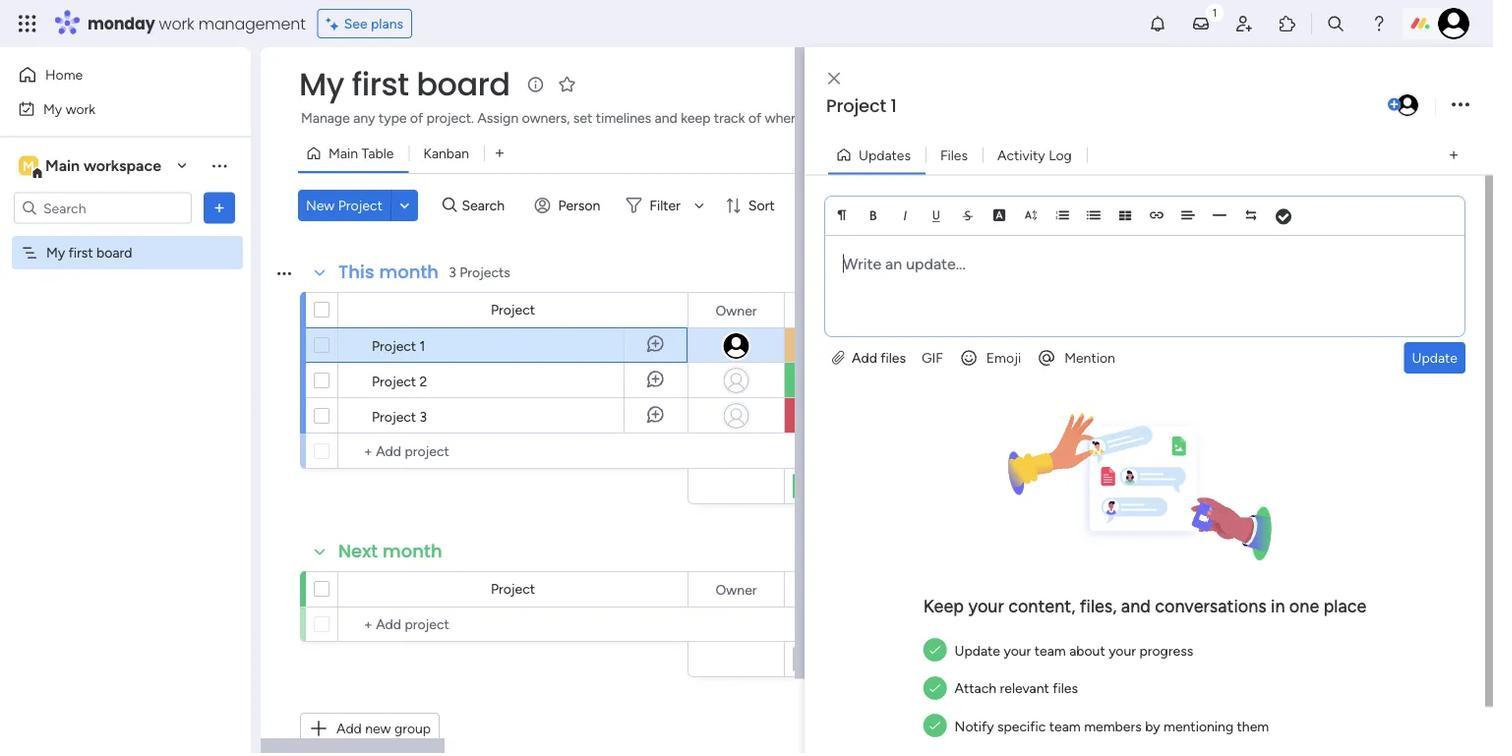 Task type: locate. For each thing, give the bounding box(es) containing it.
1 vertical spatial 1
[[420, 338, 426, 354]]

1 vertical spatial add
[[337, 721, 362, 738]]

add view image down options icon
[[1450, 148, 1459, 162]]

add view image
[[496, 146, 504, 161], [1450, 148, 1459, 162]]

my down home at left
[[43, 100, 62, 117]]

show board description image
[[524, 75, 548, 94]]

activity
[[998, 147, 1046, 163]]

2 owner from the top
[[716, 582, 757, 598]]

project 1
[[827, 93, 897, 119], [372, 338, 426, 354]]

person button
[[527, 190, 612, 221]]

1 horizontal spatial main
[[329, 145, 358, 162]]

1 horizontal spatial files
[[1053, 680, 1079, 697]]

0 horizontal spatial update
[[955, 642, 1001, 659]]

files,
[[1080, 595, 1117, 617]]

new
[[306, 197, 335, 214]]

1 vertical spatial month
[[383, 539, 443, 564]]

0 horizontal spatial and
[[655, 110, 678, 126]]

project
[[827, 93, 887, 119], [338, 197, 383, 214], [491, 302, 535, 318], [372, 338, 416, 354], [372, 373, 416, 390], [372, 408, 416, 425], [491, 581, 535, 598]]

&bull; bullets image
[[1087, 208, 1101, 222]]

manage any type of project. assign owners, set timelines and keep track of where your project stands.
[[301, 110, 929, 126]]

attach
[[955, 680, 997, 697]]

main workspace
[[45, 156, 161, 175]]

and
[[655, 110, 678, 126], [1122, 595, 1151, 617]]

main
[[329, 145, 358, 162], [45, 156, 80, 175]]

0 vertical spatial owner field
[[711, 300, 762, 321]]

add right dapulse attachment image
[[852, 349, 878, 366]]

john smith image left options icon
[[1395, 93, 1421, 118]]

Project 1 field
[[822, 93, 1385, 119]]

your inside button
[[807, 110, 834, 126]]

progress
[[1140, 642, 1194, 659]]

monday
[[88, 12, 155, 34]]

main left table
[[329, 145, 358, 162]]

1 inside field
[[891, 93, 897, 119]]

files
[[881, 349, 906, 366], [1053, 680, 1079, 697]]

emoji
[[987, 349, 1022, 366]]

2 owner field from the top
[[711, 579, 762, 601]]

workspace
[[84, 156, 161, 175]]

dapulse addbtn image
[[1389, 98, 1401, 111]]

1 vertical spatial owner
[[716, 582, 757, 598]]

type
[[379, 110, 407, 126]]

board
[[417, 62, 510, 106], [96, 245, 132, 261]]

set
[[574, 110, 593, 126]]

0 horizontal spatial add
[[337, 721, 362, 738]]

bold image
[[867, 208, 881, 222]]

add files
[[849, 349, 906, 366]]

owner for this month
[[716, 302, 757, 319]]

0 horizontal spatial main
[[45, 156, 80, 175]]

month right the next
[[383, 539, 443, 564]]

files down update your team about your progress at the bottom of the page
[[1053, 680, 1079, 697]]

my first board down 'search in workspace' field
[[46, 245, 132, 261]]

first
[[352, 62, 409, 106], [69, 245, 93, 261]]

1 vertical spatial files
[[1053, 680, 1079, 697]]

my
[[299, 62, 344, 106], [43, 100, 62, 117], [46, 245, 65, 261]]

1 horizontal spatial project 1
[[827, 93, 897, 119]]

table
[[362, 145, 394, 162]]

keep
[[681, 110, 711, 126]]

0 vertical spatial project 1
[[827, 93, 897, 119]]

1 vertical spatial first
[[69, 245, 93, 261]]

my first board list box
[[0, 232, 251, 535]]

of
[[410, 110, 423, 126], [749, 110, 762, 126]]

1 horizontal spatial of
[[749, 110, 762, 126]]

see
[[344, 15, 368, 32]]

my work
[[43, 100, 96, 117]]

sort
[[749, 197, 775, 214]]

any
[[354, 110, 375, 126]]

+ Add project text field
[[348, 613, 502, 637]]

arrow down image
[[688, 194, 711, 217]]

mention button
[[1030, 342, 1124, 373]]

option
[[0, 235, 251, 239]]

link image
[[1150, 208, 1164, 222]]

1 horizontal spatial add
[[852, 349, 878, 366]]

board inside list box
[[96, 245, 132, 261]]

this
[[339, 260, 375, 285]]

0 horizontal spatial board
[[96, 245, 132, 261]]

update
[[1413, 349, 1458, 366], [955, 642, 1001, 659]]

project 1 inside project 1 field
[[827, 93, 897, 119]]

dapulse attachment image
[[833, 349, 845, 366]]

first inside list box
[[69, 245, 93, 261]]

month right 'this' on the top of page
[[379, 260, 439, 285]]

1 vertical spatial and
[[1122, 595, 1151, 617]]

+ Add project text field
[[348, 440, 502, 464]]

1. numbers image
[[1056, 208, 1070, 222]]

month inside 'field'
[[383, 539, 443, 564]]

0 horizontal spatial 1
[[420, 338, 426, 354]]

project inside button
[[338, 197, 383, 214]]

1 vertical spatial my first board
[[46, 245, 132, 261]]

first up type
[[352, 62, 409, 106]]

0 vertical spatial add
[[852, 349, 878, 366]]

work right monday
[[159, 12, 194, 34]]

1 vertical spatial work
[[66, 100, 96, 117]]

files
[[941, 147, 968, 163]]

team right specific
[[1050, 718, 1081, 734]]

conversations
[[1156, 595, 1267, 617]]

add view image down assign
[[496, 146, 504, 161]]

filter
[[650, 197, 681, 214]]

team left about
[[1035, 642, 1066, 659]]

0 vertical spatial owner
[[716, 302, 757, 319]]

project 3
[[372, 408, 427, 425]]

0 horizontal spatial work
[[66, 100, 96, 117]]

work for my
[[66, 100, 96, 117]]

1 horizontal spatial board
[[417, 62, 510, 106]]

0 vertical spatial my first board
[[299, 62, 510, 106]]

work inside "button"
[[66, 100, 96, 117]]

board up project.
[[417, 62, 510, 106]]

1 horizontal spatial update
[[1413, 349, 1458, 366]]

next month
[[339, 539, 443, 564]]

1 up 2
[[420, 338, 426, 354]]

update inside button
[[1413, 349, 1458, 366]]

your
[[807, 110, 834, 126], [969, 595, 1005, 617], [1004, 642, 1032, 659], [1109, 642, 1137, 659]]

size image
[[1024, 208, 1038, 222]]

board down 'search in workspace' field
[[96, 245, 132, 261]]

month for next month
[[383, 539, 443, 564]]

owner field for next month
[[711, 579, 762, 601]]

and right files,
[[1122, 595, 1151, 617]]

project 1 up project 2
[[372, 338, 426, 354]]

manage
[[301, 110, 350, 126]]

0 horizontal spatial my first board
[[46, 245, 132, 261]]

0 horizontal spatial first
[[69, 245, 93, 261]]

team
[[1035, 642, 1066, 659], [1050, 718, 1081, 734]]

home button
[[12, 59, 212, 91]]

of right type
[[410, 110, 423, 126]]

them
[[1238, 718, 1270, 734]]

john smith image
[[1439, 8, 1470, 39], [1395, 93, 1421, 118]]

owner
[[716, 302, 757, 319], [716, 582, 757, 598]]

add
[[852, 349, 878, 366], [337, 721, 362, 738]]

first down 'search in workspace' field
[[69, 245, 93, 261]]

1 vertical spatial board
[[96, 245, 132, 261]]

Owner field
[[711, 300, 762, 321], [711, 579, 762, 601]]

main table
[[329, 145, 394, 162]]

main right workspace icon
[[45, 156, 80, 175]]

month
[[379, 260, 439, 285], [383, 539, 443, 564]]

0 horizontal spatial john smith image
[[1395, 93, 1421, 118]]

select product image
[[18, 14, 37, 33]]

attach relevant files
[[955, 680, 1079, 697]]

0 vertical spatial update
[[1413, 349, 1458, 366]]

italic image
[[898, 208, 912, 222]]

add left new at left bottom
[[337, 721, 362, 738]]

add inside button
[[337, 721, 362, 738]]

0 vertical spatial and
[[655, 110, 678, 126]]

0 vertical spatial month
[[379, 260, 439, 285]]

dapulse drag 2 image
[[808, 379, 814, 401]]

1 vertical spatial team
[[1050, 718, 1081, 734]]

0 vertical spatial work
[[159, 12, 194, 34]]

project inside field
[[827, 93, 887, 119]]

john smith image right help icon at the top
[[1439, 8, 1470, 39]]

1 vertical spatial update
[[955, 642, 1001, 659]]

files left gif popup button
[[881, 349, 906, 366]]

update your team about your progress
[[955, 642, 1194, 659]]

1 horizontal spatial add view image
[[1450, 148, 1459, 162]]

0 vertical spatial files
[[881, 349, 906, 366]]

project 1 down close image
[[827, 93, 897, 119]]

0 vertical spatial team
[[1035, 642, 1066, 659]]

1 horizontal spatial and
[[1122, 595, 1151, 617]]

update for update
[[1413, 349, 1458, 366]]

of right track
[[749, 110, 762, 126]]

help image
[[1370, 14, 1390, 33]]

workspace options image
[[210, 156, 229, 175]]

1 vertical spatial owner field
[[711, 579, 762, 601]]

main inside main table button
[[329, 145, 358, 162]]

your right where
[[807, 110, 834, 126]]

0 horizontal spatial project 1
[[372, 338, 426, 354]]

hidden columns image
[[793, 196, 824, 216]]

main inside workspace selection "element"
[[45, 156, 80, 175]]

my down 'search in workspace' field
[[46, 245, 65, 261]]

team for about
[[1035, 642, 1066, 659]]

0 vertical spatial 1
[[891, 93, 897, 119]]

1
[[891, 93, 897, 119], [420, 338, 426, 354]]

month inside field
[[379, 260, 439, 285]]

work for monday
[[159, 12, 194, 34]]

0 vertical spatial board
[[417, 62, 510, 106]]

your right keep
[[969, 595, 1005, 617]]

1 horizontal spatial first
[[352, 62, 409, 106]]

and left keep
[[655, 110, 678, 126]]

add to favorites image
[[558, 74, 577, 94]]

my first board up type
[[299, 62, 510, 106]]

1 owner from the top
[[716, 302, 757, 319]]

1 horizontal spatial work
[[159, 12, 194, 34]]

0 horizontal spatial of
[[410, 110, 423, 126]]

0 vertical spatial john smith image
[[1439, 8, 1470, 39]]

1 vertical spatial john smith image
[[1395, 93, 1421, 118]]

work
[[159, 12, 194, 34], [66, 100, 96, 117]]

owners,
[[522, 110, 570, 126]]

1 horizontal spatial 1
[[891, 93, 897, 119]]

files button
[[926, 139, 983, 171]]

work down home at left
[[66, 100, 96, 117]]

project
[[838, 110, 882, 126]]

1 owner field from the top
[[711, 300, 762, 321]]

and inside manage any type of project. assign owners, set timelines and keep track of where your project stands. button
[[655, 110, 678, 126]]

1 right project
[[891, 93, 897, 119]]

plans
[[371, 15, 404, 32]]

This month field
[[334, 260, 444, 285]]

my first board
[[299, 62, 510, 106], [46, 245, 132, 261]]



Task type: vqa. For each thing, say whether or not it's contained in the screenshot.
Next month Month
yes



Task type: describe. For each thing, give the bounding box(es) containing it.
new
[[365, 721, 391, 738]]

options image
[[1453, 92, 1470, 119]]

management
[[199, 12, 306, 34]]

kanban button
[[409, 138, 484, 169]]

next
[[339, 539, 378, 564]]

manage any type of project. assign owners, set timelines and keep track of where your project stands. button
[[298, 106, 959, 130]]

gif button
[[914, 342, 951, 373]]

see plans
[[344, 15, 404, 32]]

monday work management
[[88, 12, 306, 34]]

by
[[1146, 718, 1161, 734]]

1 horizontal spatial my first board
[[299, 62, 510, 106]]

inbox image
[[1192, 14, 1211, 33]]

notify specific team members by mentioning them
[[955, 718, 1270, 734]]

home
[[45, 66, 83, 83]]

add for add new group
[[337, 721, 362, 738]]

assign
[[478, 110, 519, 126]]

rtl ltr image
[[1245, 208, 1259, 222]]

v2 search image
[[443, 195, 457, 217]]

relevant
[[1000, 680, 1050, 697]]

about
[[1070, 642, 1106, 659]]

emoji button
[[951, 342, 1030, 373]]

main for main table
[[329, 145, 358, 162]]

1 horizontal spatial john smith image
[[1439, 8, 1470, 39]]

project 2
[[372, 373, 428, 390]]

timelines
[[596, 110, 652, 126]]

this month
[[339, 260, 439, 285]]

your up attach relevant files
[[1004, 642, 1032, 659]]

main table button
[[298, 138, 409, 169]]

owner field for this month
[[711, 300, 762, 321]]

Search in workspace field
[[41, 197, 164, 219]]

see plans button
[[318, 9, 412, 38]]

your right about
[[1109, 642, 1137, 659]]

apps image
[[1278, 14, 1298, 33]]

kanban
[[424, 145, 469, 162]]

strikethrough image
[[961, 208, 975, 222]]

underline image
[[930, 208, 944, 222]]

0 horizontal spatial add view image
[[496, 146, 504, 161]]

angle down image
[[400, 198, 410, 213]]

track
[[714, 110, 745, 126]]

updates button
[[829, 139, 926, 171]]

stands.
[[886, 110, 929, 126]]

my inside "button"
[[43, 100, 62, 117]]

my inside list box
[[46, 245, 65, 261]]

2 of from the left
[[749, 110, 762, 126]]

team for members
[[1050, 718, 1081, 734]]

activity log button
[[983, 139, 1087, 171]]

search everything image
[[1327, 14, 1346, 33]]

place
[[1324, 595, 1367, 617]]

specific
[[998, 718, 1046, 734]]

workspace selection element
[[19, 154, 164, 180]]

update for update your team about your progress
[[955, 642, 1001, 659]]

My first board field
[[294, 62, 515, 106]]

notify
[[955, 718, 995, 734]]

0 vertical spatial first
[[352, 62, 409, 106]]

one
[[1290, 595, 1320, 617]]

align image
[[1182, 208, 1196, 222]]

1 of from the left
[[410, 110, 423, 126]]

text color image
[[993, 208, 1007, 222]]

my first board inside my first board list box
[[46, 245, 132, 261]]

1 image
[[1207, 1, 1224, 23]]

close image
[[829, 72, 840, 86]]

checklist image
[[1276, 209, 1292, 223]]

Next month field
[[334, 539, 447, 565]]

activity log
[[998, 147, 1072, 163]]

mention
[[1065, 349, 1116, 366]]

project.
[[427, 110, 474, 126]]

where
[[765, 110, 803, 126]]

add for add files
[[852, 349, 878, 366]]

month for this month
[[379, 260, 439, 285]]

workspace image
[[19, 155, 38, 177]]

table image
[[1119, 208, 1133, 222]]

Search field
[[457, 192, 516, 219]]

person
[[559, 197, 601, 214]]

update button
[[1405, 342, 1466, 373]]

filter button
[[618, 190, 711, 221]]

content,
[[1009, 595, 1076, 617]]

log
[[1049, 147, 1072, 163]]

line image
[[1213, 208, 1227, 222]]

group
[[395, 721, 431, 738]]

members
[[1085, 718, 1142, 734]]

options image
[[210, 198, 229, 218]]

new project button
[[298, 190, 391, 221]]

format image
[[836, 208, 849, 222]]

invite members image
[[1235, 14, 1255, 33]]

owner for next month
[[716, 582, 757, 598]]

in
[[1272, 595, 1286, 617]]

new project
[[306, 197, 383, 214]]

3
[[420, 408, 427, 425]]

notifications image
[[1148, 14, 1168, 33]]

my work button
[[12, 93, 212, 124]]

1 vertical spatial project 1
[[372, 338, 426, 354]]

main for main workspace
[[45, 156, 80, 175]]

mentioning
[[1164, 718, 1234, 734]]

add new group button
[[300, 713, 440, 745]]

2
[[420, 373, 428, 390]]

gif
[[922, 349, 944, 366]]

sort button
[[717, 190, 787, 221]]

m
[[23, 157, 34, 174]]

keep your content, files, and conversations in one place
[[924, 595, 1367, 617]]

0 horizontal spatial files
[[881, 349, 906, 366]]

updates
[[859, 147, 911, 163]]

add new group
[[337, 721, 431, 738]]

my up manage
[[299, 62, 344, 106]]

keep
[[924, 595, 964, 617]]



